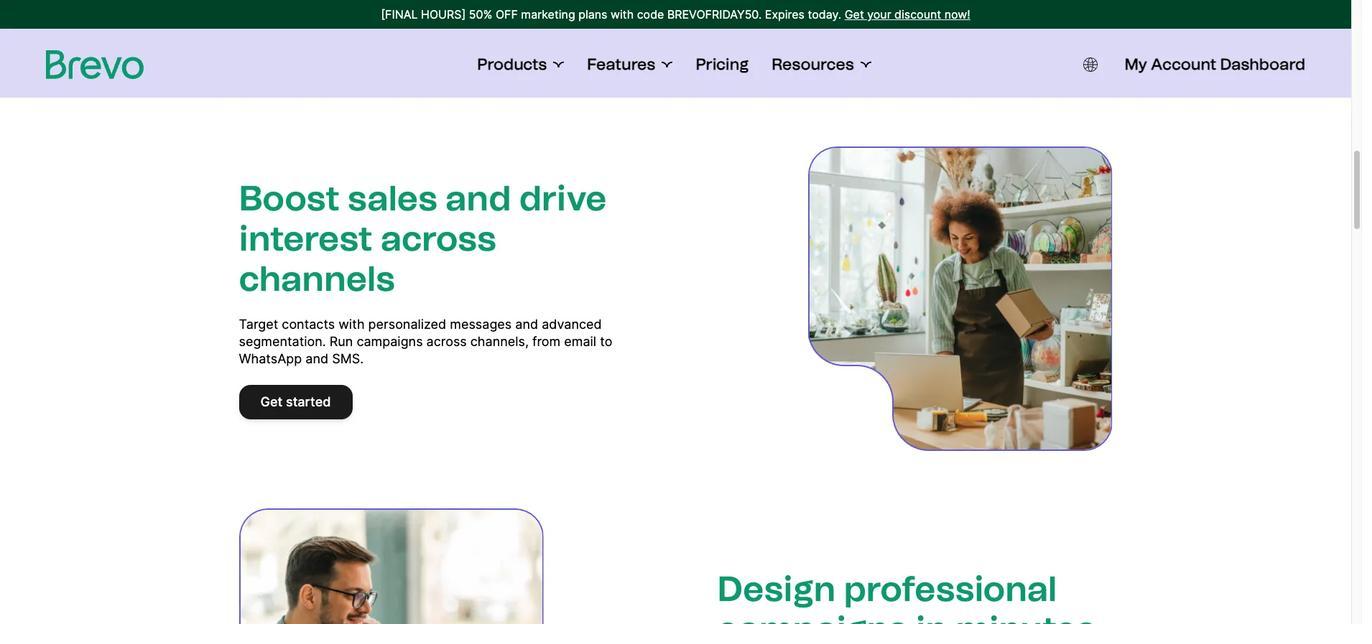 Task type: describe. For each thing, give the bounding box(es) containing it.
1 horizontal spatial with
[[611, 7, 634, 22]]

channels,
[[470, 334, 529, 349]]

contacts
[[282, 317, 335, 332]]

today.
[[808, 7, 841, 22]]

get your discount now! link
[[845, 6, 970, 23]]

boost sales and drive interest across channels
[[239, 177, 607, 300]]

in
[[916, 608, 948, 624]]

products link
[[477, 55, 564, 75]]

sales
[[348, 177, 437, 219]]

features
[[587, 55, 655, 74]]

and inside boost sales and drive interest across channels
[[446, 177, 511, 219]]

expires
[[765, 7, 805, 22]]

started
[[286, 394, 331, 409]]

drive
[[519, 177, 607, 219]]

now!
[[944, 7, 970, 22]]

pricing
[[696, 55, 749, 74]]

my account dashboard
[[1125, 55, 1305, 74]]

[final hours] 50% off marketing plans with code brevofriday50. expires today. get your discount now!
[[381, 7, 970, 22]]

resources
[[772, 55, 854, 74]]

dashboard
[[1220, 55, 1305, 74]]

across inside boost sales and drive interest across channels
[[381, 218, 496, 259]]

segmentation.
[[239, 334, 326, 349]]

discount
[[894, 7, 941, 22]]

brevofriday50.
[[667, 7, 762, 22]]

hours]
[[421, 7, 466, 22]]

get started button
[[239, 385, 352, 420]]

my account dashboard link
[[1125, 55, 1305, 75]]

advanced
[[542, 317, 602, 332]]

sms.
[[332, 351, 364, 366]]

get started
[[260, 394, 331, 409]]

1 vertical spatial and
[[515, 317, 538, 332]]

messages
[[450, 317, 512, 332]]

from
[[532, 334, 561, 349]]

code
[[637, 7, 664, 22]]

target
[[239, 317, 278, 332]]



Task type: vqa. For each thing, say whether or not it's contained in the screenshot.
bottommost Sign Up Free
no



Task type: locate. For each thing, give the bounding box(es) containing it.
0 horizontal spatial campaigns
[[357, 334, 423, 349]]

0 horizontal spatial and
[[306, 351, 328, 366]]

get inside "button"
[[260, 394, 283, 409]]

channels
[[239, 258, 395, 300]]

with inside target contacts with personalized messages and advanced segmentation. run campaigns across channels, from email to whatsapp and sms.
[[339, 317, 365, 332]]

my
[[1125, 55, 1147, 74]]

products
[[477, 55, 547, 74]]

with up run
[[339, 317, 365, 332]]

off
[[496, 7, 518, 22]]

professional
[[844, 568, 1057, 610]]

button image
[[1083, 57, 1097, 72]]

and
[[446, 177, 511, 219], [515, 317, 538, 332], [306, 351, 328, 366]]

1 vertical spatial get
[[260, 394, 283, 409]]

0 vertical spatial get
[[845, 7, 864, 22]]

get
[[845, 7, 864, 22], [260, 394, 283, 409]]

campaigns
[[357, 334, 423, 349], [717, 608, 908, 624]]

to
[[600, 334, 612, 349]]

2 horizontal spatial and
[[515, 317, 538, 332]]

50%
[[469, 7, 492, 22]]

design professional campaigns in minutes
[[717, 568, 1096, 624]]

1 vertical spatial campaigns
[[717, 608, 908, 624]]

across inside target contacts with personalized messages and advanced segmentation. run campaigns across channels, from email to whatsapp and sms.
[[426, 334, 467, 349]]

1 horizontal spatial and
[[446, 177, 511, 219]]

account
[[1151, 55, 1217, 74]]

1 horizontal spatial campaigns
[[717, 608, 908, 624]]

minutes
[[956, 608, 1096, 624]]

0 horizontal spatial with
[[339, 317, 365, 332]]

your
[[867, 7, 891, 22]]

design
[[717, 568, 836, 610]]

with left code
[[611, 7, 634, 22]]

2 vertical spatial and
[[306, 351, 328, 366]]

random image
[[808, 147, 1112, 451]]

1 horizontal spatial get
[[845, 7, 864, 22]]

interest
[[239, 218, 372, 259]]

target contacts with personalized messages and advanced segmentation. run campaigns across channels, from email to whatsapp and sms.
[[239, 317, 612, 366]]

0 vertical spatial across
[[381, 218, 496, 259]]

features link
[[587, 55, 673, 75]]

get left started
[[260, 394, 283, 409]]

whatsapp
[[239, 351, 302, 366]]

campaigns inside design professional campaigns in minutes
[[717, 608, 908, 624]]

0 vertical spatial with
[[611, 7, 634, 22]]

plans
[[578, 7, 607, 22]]

campaigns inside target contacts with personalized messages and advanced segmentation. run campaigns across channels, from email to whatsapp and sms.
[[357, 334, 423, 349]]

0 vertical spatial and
[[446, 177, 511, 219]]

brevo image
[[46, 50, 144, 79]]

1 vertical spatial with
[[339, 317, 365, 332]]

marketing
[[521, 7, 575, 22]]

0 horizontal spatial get
[[260, 394, 283, 409]]

[final
[[381, 7, 418, 22]]

1 vertical spatial across
[[426, 334, 467, 349]]

email
[[564, 334, 596, 349]]

0 vertical spatial campaigns
[[357, 334, 423, 349]]

across
[[381, 218, 496, 259], [426, 334, 467, 349]]

with
[[611, 7, 634, 22], [339, 317, 365, 332]]

pricing link
[[696, 55, 749, 75]]

run
[[330, 334, 353, 349]]

personalized
[[368, 317, 446, 332]]

resources link
[[772, 55, 871, 75]]

boost
[[239, 177, 340, 219]]

get left the your
[[845, 7, 864, 22]]



